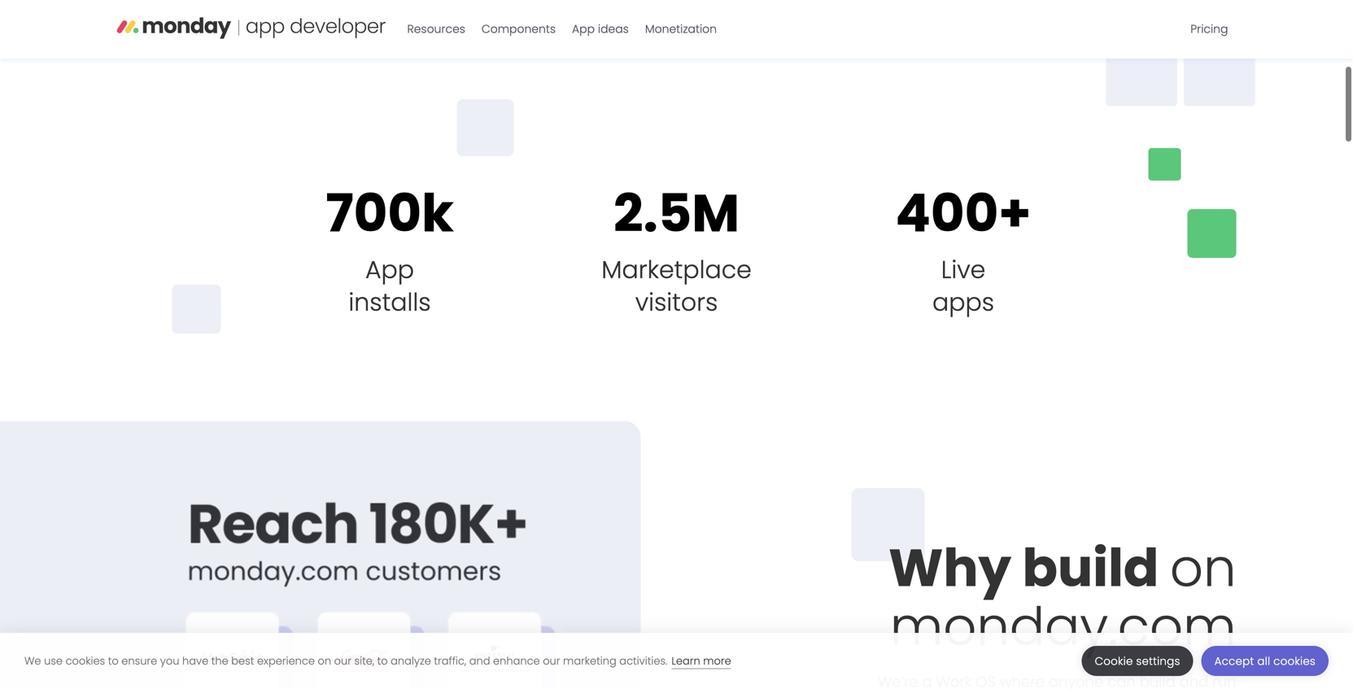 Task type: locate. For each thing, give the bounding box(es) containing it.
why
[[889, 532, 1011, 605]]

2 our from the left
[[543, 654, 560, 668]]

to right site,
[[377, 654, 388, 668]]

1 horizontal spatial on
[[1170, 532, 1236, 605]]

enhance
[[493, 654, 540, 668]]

0 vertical spatial on
[[1170, 532, 1236, 605]]

pricing
[[1191, 21, 1228, 37]]

1 horizontal spatial app
[[572, 21, 595, 37]]

best
[[231, 654, 254, 668]]

pricing link
[[1182, 16, 1236, 42]]

monetization link
[[637, 16, 725, 42]]

0 horizontal spatial on
[[318, 654, 331, 668]]

installs
[[349, 285, 431, 319]]

site,
[[354, 654, 374, 668]]

app left ideas
[[572, 21, 595, 37]]

1 our from the left
[[334, 654, 351, 668]]

monday.com
[[890, 590, 1236, 663]]

app
[[572, 21, 595, 37], [365, 253, 414, 287]]

cookies right use
[[66, 654, 105, 668]]

1 horizontal spatial cookies
[[1273, 654, 1316, 669]]

1 vertical spatial app
[[365, 253, 414, 287]]

0 horizontal spatial cookies
[[66, 654, 105, 668]]

cookies inside button
[[1273, 654, 1316, 669]]

dialog
[[0, 633, 1353, 689]]

accept all cookies button
[[1201, 646, 1329, 676]]

and
[[469, 654, 490, 668]]

our right enhance
[[543, 654, 560, 668]]

cookies
[[66, 654, 105, 668], [1273, 654, 1316, 669]]

0 horizontal spatial app
[[365, 253, 414, 287]]

list
[[105, 156, 1249, 350]]

1 horizontal spatial to
[[377, 654, 388, 668]]

app ideas
[[572, 21, 629, 37]]

app down 700k
[[365, 253, 414, 287]]

settings
[[1136, 654, 1180, 669]]

our left site,
[[334, 654, 351, 668]]

0 horizontal spatial to
[[108, 654, 119, 668]]

marketplace
[[601, 253, 752, 287]]

we
[[24, 654, 41, 668]]

experience
[[257, 654, 315, 668]]

on
[[1170, 532, 1236, 605], [318, 654, 331, 668]]

0 vertical spatial app
[[572, 21, 595, 37]]

our
[[334, 654, 351, 668], [543, 654, 560, 668]]

activities.
[[619, 654, 668, 668]]

0 horizontal spatial our
[[334, 654, 351, 668]]

1 to from the left
[[108, 654, 119, 668]]

2.5m
[[614, 177, 740, 250]]

to
[[108, 654, 119, 668], [377, 654, 388, 668]]

main element
[[399, 0, 1236, 59]]

app inside '700k app installs'
[[365, 253, 414, 287]]

to left ensure
[[108, 654, 119, 668]]

more
[[703, 654, 731, 668]]

1 cookies from the left
[[66, 654, 105, 668]]

2 cookies from the left
[[1273, 654, 1316, 669]]

apps
[[932, 285, 994, 319]]

marketing
[[563, 654, 617, 668]]

700k app installs
[[326, 177, 454, 319]]

learn more link
[[672, 654, 731, 669]]

app ideas link
[[564, 16, 637, 42]]

cookies right all
[[1273, 654, 1316, 669]]

the
[[211, 654, 228, 668]]

1 horizontal spatial our
[[543, 654, 560, 668]]

cookie settings
[[1095, 654, 1180, 669]]

list containing 700k
[[105, 156, 1249, 350]]

live
[[941, 253, 986, 287]]



Task type: vqa. For each thing, say whether or not it's contained in the screenshot.
We use cookies to ensure you have the best experience on our site, to analyze traffic, and enhance our marketing activities. Learn more
yes



Task type: describe. For each thing, give the bounding box(es) containing it.
you
[[160, 654, 179, 668]]

resources link
[[399, 16, 473, 42]]

why build
[[889, 532, 1170, 605]]

analyze
[[391, 654, 431, 668]]

cookie
[[1095, 654, 1133, 669]]

monetization
[[645, 21, 717, 37]]

build
[[1022, 532, 1159, 605]]

2 to from the left
[[377, 654, 388, 668]]

1 vertical spatial on
[[318, 654, 331, 668]]

have
[[182, 654, 208, 668]]

monday.com for apps developers image
[[117, 11, 386, 45]]

components link
[[473, 16, 564, 42]]

400+
[[895, 177, 1031, 250]]

cookie settings button
[[1082, 646, 1193, 676]]

400+ live apps
[[895, 177, 1031, 319]]

components
[[482, 21, 556, 37]]

accept
[[1214, 654, 1254, 669]]

we use cookies to ensure you have the best experience on our site, to analyze traffic, and enhance our marketing activities. learn more
[[24, 654, 731, 668]]

accept all cookies
[[1214, 654, 1316, 669]]

ensure
[[121, 654, 157, 668]]

learn
[[672, 654, 700, 668]]

dialog containing cookie settings
[[0, 633, 1353, 689]]

resources
[[407, 21, 465, 37]]

2.5m marketplace visitors
[[601, 177, 752, 319]]

traffic,
[[434, 654, 466, 668]]

cookies for use
[[66, 654, 105, 668]]

cookies for all
[[1273, 654, 1316, 669]]

ideas
[[598, 21, 629, 37]]

app inside main element
[[572, 21, 595, 37]]

700k
[[326, 177, 454, 250]]

use
[[44, 654, 63, 668]]

visitors
[[635, 285, 718, 319]]

marketplace dev hero2 image
[[700, 31, 1262, 112]]

all
[[1257, 654, 1270, 669]]



